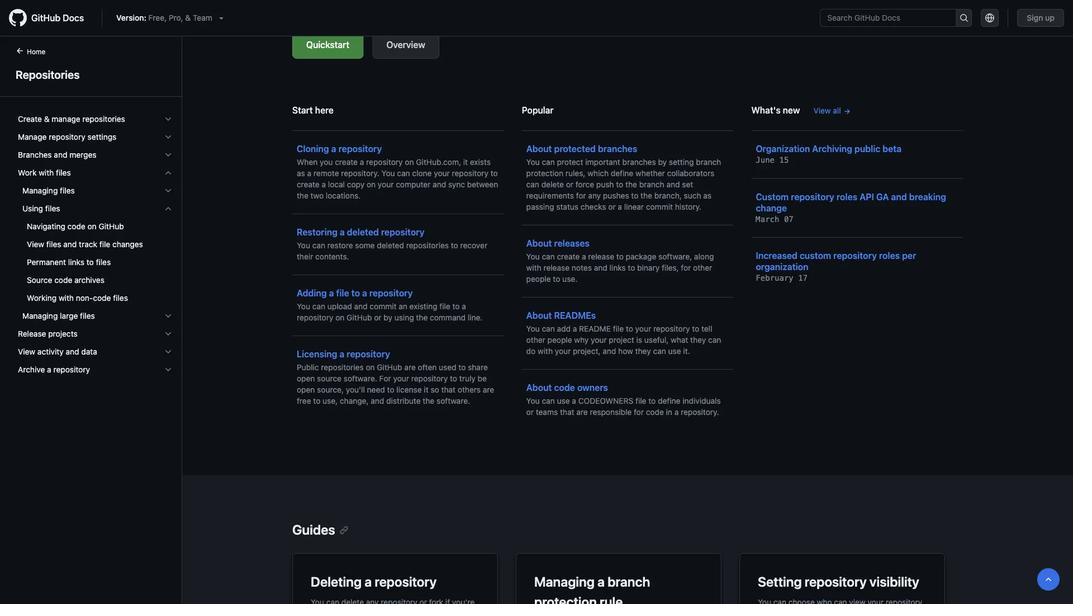 Task type: locate. For each thing, give the bounding box(es) containing it.
to down used
[[450, 374, 458, 383]]

can up teams
[[542, 396, 555, 405]]

sc 9kayk9 0 image
[[164, 115, 173, 124], [164, 133, 173, 142], [164, 168, 173, 177], [164, 186, 173, 195], [164, 204, 173, 213], [164, 312, 173, 320], [164, 329, 173, 338]]

you inside about readmes you can add a readme file to your repository to tell other people why your project is useful, what they can do with your project, and how they can use it.
[[527, 324, 540, 333]]

sc 9kayk9 0 image inside using files dropdown button
[[164, 204, 173, 213]]

0 horizontal spatial repository.
[[341, 169, 380, 178]]

tooltip
[[1038, 568, 1060, 591]]

to up command
[[453, 302, 460, 311]]

sc 9kayk9 0 image inside branches and merges dropdown button
[[164, 150, 173, 159]]

public
[[297, 363, 319, 372]]

0 vertical spatial as
[[297, 169, 305, 178]]

1 vertical spatial are
[[483, 385, 495, 394]]

7 sc 9kayk9 0 image from the top
[[164, 329, 173, 338]]

breaking
[[910, 191, 947, 202]]

to right free in the left bottom of the page
[[313, 396, 321, 405]]

branch down whether
[[640, 180, 665, 189]]

for inside about code owners you can use a codeowners file to define individuals or teams that are responsible for code in a repository.
[[634, 407, 644, 417]]

the
[[626, 180, 638, 189], [297, 191, 309, 200], [641, 191, 653, 200], [416, 313, 428, 322], [423, 396, 435, 405]]

view for view files and track file changes
[[27, 240, 44, 249]]

& right pro,
[[185, 13, 191, 22]]

None search field
[[821, 9, 973, 27]]

and inside about readmes you can add a readme file to your repository to tell other people why your project is useful, what they can do with your project, and how they can use it.
[[603, 346, 617, 356]]

sc 9kayk9 0 image inside work with files dropdown button
[[164, 168, 173, 177]]

file right track
[[99, 240, 110, 249]]

about for about readmes
[[527, 310, 552, 321]]

1 vertical spatial roles
[[880, 250, 901, 261]]

and inside view activity and data dropdown button
[[66, 347, 79, 356]]

branch
[[696, 157, 722, 167], [640, 180, 665, 189], [608, 574, 651, 590]]

2 sc 9kayk9 0 image from the top
[[164, 133, 173, 142]]

push
[[597, 180, 614, 189]]

a down 'some'
[[362, 288, 367, 298]]

a inside licensing a repository public repositories on github are often used to share open source software. for your repository to truly be open source, you'll need to license it so that others are free to use, change, and distribute the software.
[[340, 349, 345, 359]]

to inside about code owners you can use a codeowners file to define individuals or teams that are responsible for code in a repository.
[[649, 396, 656, 405]]

you left the protect
[[527, 157, 540, 167]]

5 sc 9kayk9 0 image from the top
[[164, 204, 173, 213]]

repository inside about readmes you can add a readme file to your repository to tell other people why your project is useful, what they can do with your project, and how they can use it.
[[654, 324, 690, 333]]

1 vertical spatial that
[[560, 407, 575, 417]]

copy
[[347, 180, 365, 189]]

files down work with files
[[60, 186, 75, 195]]

owners
[[578, 382, 608, 393]]

0 vertical spatial that
[[442, 385, 456, 394]]

repositories
[[16, 68, 80, 81]]

work with files element containing managing files
[[9, 182, 182, 325]]

source code archives
[[27, 275, 105, 285]]

create & manage repositories button
[[13, 110, 177, 128]]

view activity and data
[[18, 347, 97, 356]]

with left notes
[[527, 263, 542, 272]]

by up whether
[[659, 157, 667, 167]]

create right you
[[335, 157, 358, 167]]

0 horizontal spatial release
[[544, 263, 570, 272]]

0 vertical spatial they
[[691, 335, 707, 345]]

sc 9kayk9 0 image inside archive a repository dropdown button
[[164, 365, 173, 374]]

and inside branches and merges dropdown button
[[54, 150, 67, 159]]

sc 9kayk9 0 image for using files
[[164, 204, 173, 213]]

sc 9kayk9 0 image inside view activity and data dropdown button
[[164, 347, 173, 356]]

0 vertical spatial protection
[[527, 169, 564, 178]]

1 vertical spatial people
[[548, 335, 573, 345]]

ga
[[877, 191, 890, 202]]

repositories up source
[[321, 363, 364, 372]]

to up pushes
[[617, 180, 624, 189]]

repositories left recover
[[406, 241, 449, 250]]

when
[[297, 157, 318, 167]]

0 vertical spatial roles
[[837, 191, 858, 202]]

you inside about protected branches you can protect important branches by setting branch protection rules, which define whether collaborators can delete or force push to the branch and set requirements for any pushes to the branch, such as passing status checks or a linear commit history.
[[527, 157, 540, 167]]

use inside about code owners you can use a codeowners file to define individuals or teams that are responsible for code in a repository.
[[557, 396, 570, 405]]

use left it.
[[669, 346, 682, 356]]

status
[[557, 202, 579, 211]]

code down permanent links to files
[[54, 275, 72, 285]]

1 horizontal spatial commit
[[646, 202, 673, 211]]

that right teams
[[560, 407, 575, 417]]

your up "is"
[[636, 324, 652, 333]]

1 horizontal spatial define
[[658, 396, 681, 405]]

view
[[814, 106, 831, 115], [27, 240, 44, 249], [18, 347, 35, 356]]

are left often
[[405, 363, 416, 372]]

2 vertical spatial repositories
[[321, 363, 364, 372]]

docs
[[63, 13, 84, 23]]

0 vertical spatial use
[[669, 346, 682, 356]]

github inside using files element
[[99, 222, 124, 231]]

or inside about code owners you can use a codeowners file to define individuals or teams that are responsible for code in a repository.
[[527, 407, 534, 417]]

contents.
[[316, 252, 349, 261]]

and right upload
[[354, 302, 368, 311]]

using files
[[22, 204, 60, 213]]

1 about from the top
[[527, 143, 552, 154]]

the down so
[[423, 396, 435, 405]]

1 horizontal spatial other
[[694, 263, 713, 272]]

archive a repository button
[[13, 361, 177, 379]]

1 vertical spatial use
[[557, 396, 570, 405]]

other inside about readmes you can add a readme file to your repository to tell other people why your project is useful, what they can do with your project, and how they can use it.
[[527, 335, 546, 345]]

other down 'along'
[[694, 263, 713, 272]]

1 vertical spatial sc 9kayk9 0 image
[[164, 347, 173, 356]]

a right archive
[[47, 365, 51, 374]]

using files button
[[13, 200, 177, 218]]

0 vertical spatial people
[[527, 274, 551, 284]]

managing for managing large files
[[22, 311, 58, 320]]

view inside using files element
[[27, 240, 44, 249]]

create up two
[[297, 180, 320, 189]]

can down useful,
[[654, 346, 667, 356]]

github
[[31, 13, 61, 23], [99, 222, 124, 231], [347, 313, 372, 322], [377, 363, 403, 372]]

to up between
[[491, 169, 498, 178]]

and right ga
[[892, 191, 908, 202]]

2 using files element from the top
[[9, 218, 182, 307]]

1 vertical spatial repository.
[[681, 407, 720, 417]]

to right codeowners
[[649, 396, 656, 405]]

along
[[695, 252, 714, 261]]

0 vertical spatial view
[[814, 106, 831, 115]]

and left how
[[603, 346, 617, 356]]

a right licensing
[[340, 349, 345, 359]]

and inside licensing a repository public repositories on github are often used to share open source software. for your repository to truly be open source, you'll need to license it so that others are free to use, change, and distribute the software.
[[371, 396, 384, 405]]

about inside about readmes you can add a readme file to your repository to tell other people why your project is useful, what they can do with your project, and how they can use it.
[[527, 310, 552, 321]]

0 horizontal spatial roles
[[837, 191, 858, 202]]

sign
[[1028, 13, 1044, 22]]

view all link
[[814, 105, 852, 117]]

17
[[799, 274, 808, 283]]

for down software,
[[681, 263, 691, 272]]

0 vertical spatial define
[[611, 169, 634, 178]]

branch up "rule"
[[608, 574, 651, 590]]

roles inside increased custom repository roles per organization february 17
[[880, 250, 901, 261]]

commit inside adding a file to a repository you can upload and commit an existing file to a repository on github or by using the command line.
[[370, 302, 397, 311]]

1 sc 9kayk9 0 image from the top
[[164, 150, 173, 159]]

to up 'project'
[[626, 324, 634, 333]]

1 vertical spatial software.
[[437, 396, 470, 405]]

1 vertical spatial other
[[527, 335, 546, 345]]

existing
[[410, 302, 438, 311]]

2 horizontal spatial for
[[681, 263, 691, 272]]

2 about from the top
[[527, 238, 552, 249]]

managing a branch protection rule link
[[516, 553, 722, 604]]

0 horizontal spatial commit
[[370, 302, 397, 311]]

and inside about protected branches you can protect important branches by setting branch protection rules, which define whether collaborators can delete or force push to the branch and set requirements for any pushes to the branch, such as passing status checks or a linear commit history.
[[667, 180, 680, 189]]

managing
[[22, 186, 58, 195], [22, 311, 58, 320], [535, 574, 595, 590]]

2 vertical spatial managing
[[535, 574, 595, 590]]

or left teams
[[527, 407, 534, 417]]

0 vertical spatial repositories
[[83, 114, 125, 124]]

0 vertical spatial branch
[[696, 157, 722, 167]]

remote
[[314, 169, 339, 178]]

repositories element
[[0, 45, 182, 603]]

0 horizontal spatial by
[[384, 313, 393, 322]]

line.
[[468, 313, 483, 322]]

setting repository visibility
[[758, 574, 920, 590]]

permanent
[[27, 258, 66, 267]]

release projects
[[18, 329, 78, 338]]

0 horizontal spatial create
[[297, 180, 320, 189]]

a down pushes
[[618, 202, 623, 211]]

a down when
[[307, 169, 312, 178]]

organization archiving public beta june 15
[[756, 143, 902, 165]]

it left so
[[424, 385, 429, 394]]

are down codeowners
[[577, 407, 588, 417]]

create
[[335, 157, 358, 167], [297, 180, 320, 189], [557, 252, 580, 261]]

1 vertical spatial define
[[658, 396, 681, 405]]

0 horizontal spatial use
[[557, 396, 570, 405]]

0 vertical spatial are
[[405, 363, 416, 372]]

github inside adding a file to a repository you can upload and commit an existing file to a repository on github or by using the command line.
[[347, 313, 372, 322]]

use up teams
[[557, 396, 570, 405]]

for down the force
[[576, 191, 586, 200]]

4 sc 9kayk9 0 image from the top
[[164, 186, 173, 195]]

sc 9kayk9 0 image inside managing files dropdown button
[[164, 186, 173, 195]]

release up notes
[[589, 252, 615, 261]]

you down adding
[[297, 302, 310, 311]]

0 horizontal spatial for
[[576, 191, 586, 200]]

deleted up 'some'
[[347, 227, 379, 237]]

non-
[[76, 293, 93, 303]]

licensing a repository public repositories on github are often used to share open source software. for your repository to truly be open source, you'll need to license it so that others are free to use, change, and distribute the software.
[[297, 349, 495, 405]]

15
[[780, 155, 789, 165]]

0 vertical spatial by
[[659, 157, 667, 167]]

0 vertical spatial it
[[464, 157, 468, 167]]

command
[[430, 313, 466, 322]]

license
[[397, 385, 422, 394]]

2 work with files element from the top
[[9, 182, 182, 325]]

a right deleting
[[365, 574, 372, 590]]

it inside licensing a repository public repositories on github are often used to share open source software. for your repository to truly be open source, you'll need to license it so that others are free to use, change, and distribute the software.
[[424, 385, 429, 394]]

0 horizontal spatial &
[[44, 114, 50, 124]]

for inside about releases you can create a release to package software, along with release notes and links to binary files, for other people to use.
[[681, 263, 691, 272]]

0 vertical spatial sc 9kayk9 0 image
[[164, 150, 173, 159]]

are inside about code owners you can use a codeowners file to define individuals or teams that are responsible for code in a repository.
[[577, 407, 588, 417]]

to left package
[[617, 252, 624, 261]]

for right responsible
[[634, 407, 644, 417]]

0 vertical spatial release
[[589, 252, 615, 261]]

0 vertical spatial for
[[576, 191, 586, 200]]

and inside custom repository roles api ga and breaking change march 07
[[892, 191, 908, 202]]

1 vertical spatial view
[[27, 240, 44, 249]]

2 horizontal spatial repositories
[[406, 241, 449, 250]]

as inside "cloning a repository when you create a repository on github.com, it exists as a remote repository. you can clone your repository to create a local copy on your computer and sync between the two locations."
[[297, 169, 305, 178]]

release
[[18, 329, 46, 338]]

links down view files and track file changes
[[68, 258, 84, 267]]

a inside about readmes you can add a readme file to your repository to tell other people why your project is useful, what they can do with your project, and how they can use it.
[[573, 324, 577, 333]]

february 17 element
[[756, 274, 808, 283]]

1 horizontal spatial it
[[464, 157, 468, 167]]

you up teams
[[527, 396, 540, 405]]

0 horizontal spatial other
[[527, 335, 546, 345]]

as
[[297, 169, 305, 178], [704, 191, 712, 200]]

1 vertical spatial it
[[424, 385, 429, 394]]

and inside "cloning a repository when you create a repository on github.com, it exists as a remote repository. you can clone your repository to create a local copy on your computer and sync between the two locations."
[[433, 180, 446, 189]]

with inside about readmes you can add a readme file to your repository to tell other people why your project is useful, what they can do with your project, and how they can use it.
[[538, 346, 553, 356]]

with up managing files
[[39, 168, 54, 177]]

source code archives link
[[13, 271, 177, 289]]

0 vertical spatial create
[[335, 157, 358, 167]]

commit down branch,
[[646, 202, 673, 211]]

the inside licensing a repository public repositories on github are often used to share open source software. for your repository to truly be open source, you'll need to license it so that others are free to use, change, and distribute the software.
[[423, 396, 435, 405]]

repository inside the restoring a deleted repository you can restore some deleted repositories to recover their contents.
[[381, 227, 425, 237]]

repository inside the manage repository settings dropdown button
[[49, 132, 85, 142]]

1 vertical spatial open
[[297, 385, 315, 394]]

protection inside about protected branches you can protect important branches by setting branch protection rules, which define whether collaborators can delete or force push to the branch and set requirements for any pushes to the branch, such as passing status checks or a linear commit history.
[[527, 169, 564, 178]]

with inside dropdown button
[[39, 168, 54, 177]]

0 horizontal spatial define
[[611, 169, 634, 178]]

github down using files dropdown button
[[99, 222, 124, 231]]

1 horizontal spatial release
[[589, 252, 615, 261]]

1 horizontal spatial create
[[335, 157, 358, 167]]

files down view files and track file changes link
[[96, 258, 111, 267]]

file inside about code owners you can use a codeowners file to define individuals or teams that are responsible for code in a repository.
[[636, 396, 647, 405]]

distribute
[[387, 396, 421, 405]]

it inside "cloning a repository when you create a repository on github.com, it exists as a remote repository. you can clone your repository to create a local copy on your computer and sync between the two locations."
[[464, 157, 468, 167]]

sc 9kayk9 0 image for release projects
[[164, 329, 173, 338]]

can up the computer
[[397, 169, 410, 178]]

2 vertical spatial are
[[577, 407, 588, 417]]

0 horizontal spatial links
[[68, 258, 84, 267]]

repositories inside the restoring a deleted repository you can restore some deleted repositories to recover their contents.
[[406, 241, 449, 250]]

sc 9kayk9 0 image inside release projects dropdown button
[[164, 329, 173, 338]]

about for about releases
[[527, 238, 552, 249]]

1 horizontal spatial that
[[560, 407, 575, 417]]

2 vertical spatial view
[[18, 347, 35, 356]]

2 horizontal spatial create
[[557, 252, 580, 261]]

the inside "cloning a repository when you create a repository on github.com, it exists as a remote repository. you can clone your repository to create a local copy on your computer and sync between the two locations."
[[297, 191, 309, 200]]

0 horizontal spatial as
[[297, 169, 305, 178]]

0 vertical spatial other
[[694, 263, 713, 272]]

release
[[589, 252, 615, 261], [544, 263, 570, 272]]

about left protected
[[527, 143, 552, 154]]

2 vertical spatial create
[[557, 252, 580, 261]]

code
[[67, 222, 85, 231], [54, 275, 72, 285], [93, 293, 111, 303], [555, 382, 575, 393], [646, 407, 664, 417]]

guides
[[293, 522, 335, 537]]

2 vertical spatial branch
[[608, 574, 651, 590]]

using files element
[[9, 200, 182, 307], [9, 218, 182, 307]]

1 vertical spatial deleted
[[377, 241, 404, 250]]

people left use.
[[527, 274, 551, 284]]

data
[[81, 347, 97, 356]]

work with files element containing work with files
[[9, 164, 182, 325]]

other
[[694, 263, 713, 272], [527, 335, 546, 345]]

work with files element
[[9, 164, 182, 325], [9, 182, 182, 325]]

roles inside custom repository roles api ga and breaking change march 07
[[837, 191, 858, 202]]

you up do
[[527, 324, 540, 333]]

that right so
[[442, 385, 456, 394]]

1 horizontal spatial as
[[704, 191, 712, 200]]

working with non-code files
[[27, 293, 128, 303]]

0 vertical spatial repository.
[[341, 169, 380, 178]]

code down source code archives link
[[93, 293, 111, 303]]

protection left "rule"
[[535, 594, 597, 604]]

0 vertical spatial commit
[[646, 202, 673, 211]]

file up command
[[440, 302, 451, 311]]

sc 9kayk9 0 image inside create & manage repositories dropdown button
[[164, 115, 173, 124]]

branch,
[[655, 191, 682, 200]]

file
[[99, 240, 110, 249], [336, 288, 349, 298], [440, 302, 451, 311], [613, 324, 624, 333], [636, 396, 647, 405]]

march
[[756, 214, 780, 224]]

releases
[[555, 238, 590, 249]]

deleted
[[347, 227, 379, 237], [377, 241, 404, 250]]

& inside dropdown button
[[44, 114, 50, 124]]

restoring a deleted repository you can restore some deleted repositories to recover their contents.
[[297, 227, 488, 261]]

about inside about protected branches you can protect important branches by setting branch protection rules, which define whether collaborators can delete or force push to the branch and set requirements for any pushes to the branch, such as passing status checks or a linear commit history.
[[527, 143, 552, 154]]

working with non-code files link
[[13, 289, 177, 307]]

managing inside dropdown button
[[22, 311, 58, 320]]

roles left api
[[837, 191, 858, 202]]

are
[[405, 363, 416, 372], [483, 385, 495, 394], [577, 407, 588, 417]]

a right in
[[675, 407, 679, 417]]

search image
[[960, 13, 969, 22]]

sc 9kayk9 0 image for managing files
[[164, 186, 173, 195]]

an
[[399, 302, 408, 311]]

open down public
[[297, 374, 315, 383]]

1 vertical spatial protection
[[535, 594, 597, 604]]

links down package
[[610, 263, 626, 272]]

1 vertical spatial as
[[704, 191, 712, 200]]

roles left the per
[[880, 250, 901, 261]]

managing for managing files
[[22, 186, 58, 195]]

1 horizontal spatial software.
[[437, 396, 470, 405]]

software. up the 'you'll'
[[344, 374, 377, 383]]

or inside adding a file to a repository you can upload and commit an existing file to a repository on github or by using the command line.
[[374, 313, 382, 322]]

managing inside dropdown button
[[22, 186, 58, 195]]

deleting
[[311, 574, 362, 590]]

1 vertical spatial they
[[636, 346, 651, 356]]

and inside about releases you can create a release to package software, along with release notes and links to binary files, for other people to use.
[[594, 263, 608, 272]]

0 vertical spatial open
[[297, 374, 315, 383]]

1 vertical spatial for
[[681, 263, 691, 272]]

0 horizontal spatial that
[[442, 385, 456, 394]]

code for about
[[555, 382, 575, 393]]

1 work with files element from the top
[[9, 164, 182, 325]]

and up branch,
[[667, 180, 680, 189]]

define up in
[[658, 396, 681, 405]]

links inside about releases you can create a release to package software, along with release notes and links to binary files, for other people to use.
[[610, 263, 626, 272]]

1 vertical spatial by
[[384, 313, 393, 322]]

managing a branch protection rule
[[535, 574, 651, 604]]

all
[[834, 106, 842, 115]]

and left 'data'
[[66, 347, 79, 356]]

& right create
[[44, 114, 50, 124]]

2 sc 9kayk9 0 image from the top
[[164, 347, 173, 356]]

1 vertical spatial &
[[44, 114, 50, 124]]

per
[[903, 250, 917, 261]]

release up use.
[[544, 263, 570, 272]]

readme
[[580, 324, 611, 333]]

about inside about code owners you can use a codeowners file to define individuals or teams that are responsible for code in a repository.
[[527, 382, 552, 393]]

sync
[[449, 180, 465, 189]]

a up restore
[[340, 227, 345, 237]]

github up for
[[377, 363, 403, 372]]

repository inside 'setting repository visibility' link
[[805, 574, 867, 590]]

sc 9kayk9 0 image inside managing large files dropdown button
[[164, 312, 173, 320]]

by inside adding a file to a repository you can upload and commit an existing file to a repository on github or by using the command line.
[[384, 313, 393, 322]]

open up free in the left bottom of the page
[[297, 385, 315, 394]]

can inside adding a file to a repository you can upload and commit an existing file to a repository on github or by using the command line.
[[313, 302, 326, 311]]

home
[[27, 48, 45, 55]]

about up teams
[[527, 382, 552, 393]]

3 sc 9kayk9 0 image from the top
[[164, 168, 173, 177]]

define inside about code owners you can use a codeowners file to define individuals or teams that are responsible for code in a repository.
[[658, 396, 681, 405]]

rules,
[[566, 169, 586, 178]]

1 vertical spatial managing
[[22, 311, 58, 320]]

and left sync
[[433, 180, 446, 189]]

your down github.com,
[[434, 169, 450, 178]]

github.com,
[[416, 157, 461, 167]]

1 using files element from the top
[[9, 200, 182, 307]]

new
[[783, 105, 801, 115]]

using files element containing navigating code on github
[[9, 218, 182, 307]]

sc 9kayk9 0 image for view activity and data
[[164, 347, 173, 356]]

their
[[297, 252, 313, 261]]

on up need
[[366, 363, 375, 372]]

using
[[395, 313, 414, 322]]

1 horizontal spatial by
[[659, 157, 667, 167]]

3 sc 9kayk9 0 image from the top
[[164, 365, 173, 374]]

0 horizontal spatial software.
[[344, 374, 377, 383]]

on down upload
[[336, 313, 345, 322]]

0 horizontal spatial repositories
[[83, 114, 125, 124]]

2 vertical spatial sc 9kayk9 0 image
[[164, 365, 173, 374]]

4 about from the top
[[527, 382, 552, 393]]

1 horizontal spatial links
[[610, 263, 626, 272]]

triangle down image
[[217, 13, 226, 22]]

can inside "cloning a repository when you create a repository on github.com, it exists as a remote repository. you can clone your repository to create a local copy on your computer and sync between the two locations."
[[397, 169, 410, 178]]

1 horizontal spatial repositories
[[321, 363, 364, 372]]

view all
[[814, 106, 842, 115]]

track
[[79, 240, 97, 249]]

1 horizontal spatial use
[[669, 346, 682, 356]]

work with files button
[[13, 164, 177, 182]]

with right do
[[538, 346, 553, 356]]

6 sc 9kayk9 0 image from the top
[[164, 312, 173, 320]]

1 vertical spatial commit
[[370, 302, 397, 311]]

3 about from the top
[[527, 310, 552, 321]]

requirements
[[527, 191, 574, 200]]

licensing
[[297, 349, 338, 359]]

managing inside "managing a branch protection rule"
[[535, 574, 595, 590]]

about left readmes on the bottom of page
[[527, 310, 552, 321]]

managing for managing a branch protection rule
[[535, 574, 595, 590]]

files inside dropdown button
[[60, 186, 75, 195]]

sc 9kayk9 0 image
[[164, 150, 173, 159], [164, 347, 173, 356], [164, 365, 173, 374]]

2 horizontal spatial are
[[577, 407, 588, 417]]

a inside about protected branches you can protect important branches by setting branch protection rules, which define whether collaborators can delete or force push to the branch and set requirements for any pushes to the branch, such as passing status checks or a linear commit history.
[[618, 202, 623, 211]]

view up archive
[[18, 347, 35, 356]]

1 horizontal spatial repository.
[[681, 407, 720, 417]]

people down the 'add'
[[548, 335, 573, 345]]

or left using
[[374, 313, 382, 322]]

what's
[[752, 105, 781, 115]]

define inside about protected branches you can protect important branches by setting branch protection rules, which define whether collaborators can delete or force push to the branch and set requirements for any pushes to the branch, such as passing status checks or a linear commit history.
[[611, 169, 634, 178]]

1 vertical spatial release
[[544, 263, 570, 272]]

tell
[[702, 324, 713, 333]]

can inside the restoring a deleted repository you can restore some deleted repositories to recover their contents.
[[313, 241, 326, 250]]

using files element containing using files
[[9, 200, 182, 307]]

about releases you can create a release to package software, along with release notes and links to binary files, for other people to use.
[[527, 238, 714, 284]]

view for view all
[[814, 106, 831, 115]]

1 sc 9kayk9 0 image from the top
[[164, 115, 173, 124]]

branch inside "managing a branch protection rule"
[[608, 574, 651, 590]]

1 horizontal spatial for
[[634, 407, 644, 417]]

0 horizontal spatial it
[[424, 385, 429, 394]]

0 vertical spatial managing
[[22, 186, 58, 195]]

1 horizontal spatial roles
[[880, 250, 901, 261]]

navigating code on github
[[27, 222, 124, 231]]



Task type: describe. For each thing, give the bounding box(es) containing it.
pushes
[[603, 191, 630, 200]]

which
[[588, 169, 609, 178]]

archiving
[[813, 143, 853, 154]]

version: free, pro, & team
[[116, 13, 212, 22]]

checks
[[581, 202, 607, 211]]

project,
[[573, 346, 601, 356]]

a up command
[[462, 302, 466, 311]]

to left use.
[[553, 274, 561, 284]]

branches
[[18, 150, 52, 159]]

a inside about releases you can create a release to package software, along with release notes and links to binary files, for other people to use.
[[582, 252, 587, 261]]

rule
[[600, 594, 623, 604]]

adding
[[297, 288, 327, 298]]

to up linear
[[632, 191, 639, 200]]

a inside "managing a branch protection rule"
[[598, 574, 605, 590]]

file inside about readmes you can add a readme file to your repository to tell other people why your project is useful, what they can do with your project, and how they can use it.
[[613, 324, 624, 333]]

setting repository visibility link
[[740, 553, 946, 604]]

march 07 element
[[756, 214, 794, 224]]

1 vertical spatial branch
[[640, 180, 665, 189]]

that inside about code owners you can use a codeowners file to define individuals or teams that are responsible for code in a repository.
[[560, 407, 575, 417]]

change
[[756, 202, 788, 213]]

clone
[[412, 169, 432, 178]]

setting
[[669, 157, 694, 167]]

code for source
[[54, 275, 72, 285]]

about code owners you can use a codeowners file to define individuals or teams that are responsible for code in a repository.
[[527, 382, 721, 417]]

sc 9kayk9 0 image for archive a repository
[[164, 365, 173, 374]]

start here
[[293, 105, 334, 115]]

you inside about code owners you can use a codeowners file to define individuals or teams that are responsible for code in a repository.
[[527, 396, 540, 405]]

add
[[557, 324, 571, 333]]

about for about code owners
[[527, 382, 552, 393]]

create & manage repositories
[[18, 114, 125, 124]]

setting
[[758, 574, 802, 590]]

sc 9kayk9 0 image for branches and merges
[[164, 150, 173, 159]]

2 open from the top
[[297, 385, 315, 394]]

view for view activity and data
[[18, 347, 35, 356]]

can left delete
[[527, 180, 540, 189]]

your down 'readme'
[[591, 335, 607, 345]]

is
[[637, 335, 643, 345]]

files up permanent
[[46, 240, 61, 249]]

for
[[380, 374, 391, 383]]

in
[[666, 407, 673, 417]]

and inside adding a file to a repository you can upload and commit an existing file to a repository on github or by using the command line.
[[354, 302, 368, 311]]

using files element for managing files
[[9, 200, 182, 307]]

a inside the restoring a deleted repository you can restore some deleted repositories to recover their contents.
[[340, 227, 345, 237]]

people inside about releases you can create a release to package software, along with release notes and links to binary files, for other people to use.
[[527, 274, 551, 284]]

or down rules,
[[566, 180, 574, 189]]

for inside about protected branches you can protect important branches by setting branch protection rules, which define whether collaborators can delete or force push to the branch and set requirements for any pushes to the branch, such as passing status checks or a linear commit history.
[[576, 191, 586, 200]]

free
[[297, 396, 311, 405]]

source
[[317, 374, 342, 383]]

to up upload
[[352, 288, 360, 298]]

be
[[478, 374, 487, 383]]

that inside licensing a repository public repositories on github are often used to share open source software. for your repository to truly be open source, you'll need to license it so that others are free to use, change, and distribute the software.
[[442, 385, 456, 394]]

a up upload
[[329, 288, 334, 298]]

cloning a repository when you create a repository on github.com, it exists as a remote repository. you can clone your repository to create a local copy on your computer and sync between the two locations.
[[297, 143, 498, 200]]

links inside using files element
[[68, 258, 84, 267]]

set
[[683, 180, 694, 189]]

on inside adding a file to a repository you can upload and commit an existing file to a repository on github or by using the command line.
[[336, 313, 345, 322]]

the up pushes
[[626, 180, 638, 189]]

settings
[[88, 132, 117, 142]]

change,
[[340, 396, 369, 405]]

1 horizontal spatial are
[[483, 385, 495, 394]]

can inside about releases you can create a release to package software, along with release notes and links to binary files, for other people to use.
[[542, 252, 555, 261]]

by inside about protected branches you can protect important branches by setting branch protection rules, which define whether collaborators can delete or force push to the branch and set requirements for any pushes to the branch, such as passing status checks or a linear commit history.
[[659, 157, 667, 167]]

custom
[[800, 250, 832, 261]]

create
[[18, 114, 42, 124]]

files down non-
[[80, 311, 95, 320]]

a down remote
[[322, 180, 326, 189]]

files,
[[662, 263, 679, 272]]

managing files
[[22, 186, 75, 195]]

sc 9kayk9 0 image for manage repository settings
[[164, 133, 173, 142]]

often
[[418, 363, 437, 372]]

1 horizontal spatial &
[[185, 13, 191, 22]]

on inside navigating code on github link
[[88, 222, 97, 231]]

truly
[[460, 374, 476, 383]]

a inside deleting a repository link
[[365, 574, 372, 590]]

sc 9kayk9 0 image for managing large files
[[164, 312, 173, 320]]

0 horizontal spatial they
[[636, 346, 651, 356]]

you
[[320, 157, 333, 167]]

what's new
[[752, 105, 801, 115]]

a left codeowners
[[572, 396, 577, 405]]

sc 9kayk9 0 image for work with files
[[164, 168, 173, 177]]

sc 9kayk9 0 image for create & manage repositories
[[164, 115, 173, 124]]

repository inside increased custom repository roles per organization february 17
[[834, 250, 878, 261]]

team
[[193, 13, 212, 22]]

use,
[[323, 396, 338, 405]]

or down pushes
[[609, 202, 616, 211]]

to up truly
[[459, 363, 466, 372]]

files down source code archives link
[[113, 293, 128, 303]]

select language: current language is english image
[[986, 13, 995, 22]]

large
[[60, 311, 78, 320]]

1 open from the top
[[297, 374, 315, 383]]

increased
[[756, 250, 798, 261]]

1 vertical spatial create
[[297, 180, 320, 189]]

you inside the restoring a deleted repository you can restore some deleted repositories to recover their contents.
[[297, 241, 310, 250]]

up
[[1046, 13, 1055, 22]]

file up upload
[[336, 288, 349, 298]]

create inside about releases you can create a release to package software, along with release notes and links to binary files, for other people to use.
[[557, 252, 580, 261]]

your down the 'add'
[[555, 346, 571, 356]]

with down source code archives
[[59, 293, 74, 303]]

Search GitHub Docs search field
[[821, 10, 957, 26]]

github docs link
[[9, 9, 93, 27]]

to down for
[[387, 385, 395, 394]]

upload
[[328, 302, 352, 311]]

api
[[860, 191, 875, 202]]

project
[[609, 335, 635, 345]]

view files and track file changes link
[[13, 235, 177, 253]]

linear
[[625, 202, 644, 211]]

can left the protect
[[542, 157, 555, 167]]

you inside about releases you can create a release to package software, along with release notes and links to binary files, for other people to use.
[[527, 252, 540, 261]]

organization
[[756, 143, 811, 154]]

other inside about releases you can create a release to package software, along with release notes and links to binary files, for other people to use.
[[694, 263, 713, 272]]

github docs
[[31, 13, 84, 23]]

responsible
[[590, 407, 632, 417]]

on right "copy"
[[367, 180, 376, 189]]

files down managing files
[[45, 204, 60, 213]]

passing
[[527, 202, 555, 211]]

to down package
[[628, 263, 636, 272]]

to inside the restoring a deleted repository you can restore some deleted repositories to recover their contents.
[[451, 241, 459, 250]]

code for navigating
[[67, 222, 85, 231]]

managing large files
[[22, 311, 95, 320]]

the inside adding a file to a repository you can upload and commit an existing file to a repository on github or by using the command line.
[[416, 313, 428, 322]]

beta
[[883, 143, 902, 154]]

package
[[626, 252, 657, 261]]

deleting a repository link
[[293, 553, 498, 604]]

branches and merges
[[18, 150, 96, 159]]

your left the computer
[[378, 180, 394, 189]]

a up you
[[332, 143, 336, 154]]

june 15 element
[[756, 155, 789, 165]]

branches and merges button
[[13, 146, 177, 164]]

cloning
[[297, 143, 329, 154]]

custom
[[756, 191, 789, 202]]

repository inside custom repository roles api ga and breaking change march 07
[[792, 191, 835, 202]]

adding a file to a repository you can upload and commit an existing file to a repository on github or by using the command line.
[[297, 288, 483, 322]]

you inside adding a file to a repository you can upload and commit an existing file to a repository on github or by using the command line.
[[297, 302, 310, 311]]

a inside archive a repository dropdown button
[[47, 365, 51, 374]]

delete
[[542, 180, 564, 189]]

0 vertical spatial deleted
[[347, 227, 379, 237]]

your inside licensing a repository public repositories on github are often used to share open source software. for your repository to truly be open source, you'll need to license it so that others are free to use, change, and distribute the software.
[[394, 374, 409, 383]]

a up "copy"
[[360, 157, 364, 167]]

can inside about code owners you can use a codeowners file to define individuals or teams that are responsible for code in a repository.
[[542, 396, 555, 405]]

archives
[[74, 275, 105, 285]]

and inside view files and track file changes link
[[63, 240, 77, 249]]

local
[[328, 180, 345, 189]]

use.
[[563, 274, 578, 284]]

with inside about releases you can create a release to package software, along with release notes and links to binary files, for other people to use.
[[527, 263, 542, 272]]

can down tell
[[709, 335, 722, 345]]

two
[[311, 191, 324, 200]]

to left tell
[[693, 324, 700, 333]]

manage repository settings
[[18, 132, 117, 142]]

people inside about readmes you can add a readme file to your repository to tell other people why your project is useful, what they can do with your project, and how they can use it.
[[548, 335, 573, 345]]

navigating
[[27, 222, 65, 231]]

github inside licensing a repository public repositories on github are often used to share open source software. for your repository to truly be open source, you'll need to license it so that others are free to use, change, and distribute the software.
[[377, 363, 403, 372]]

can left the 'add'
[[542, 324, 555, 333]]

commit inside about protected branches you can protect important branches by setting branch protection rules, which define whether collaborators can delete or force push to the branch and set requirements for any pushes to the branch, such as passing status checks or a linear commit history.
[[646, 202, 673, 211]]

binary
[[638, 263, 660, 272]]

1 horizontal spatial they
[[691, 335, 707, 345]]

any
[[589, 191, 601, 200]]

protection inside "managing a branch protection rule"
[[535, 594, 597, 604]]

code left in
[[646, 407, 664, 417]]

force
[[576, 180, 595, 189]]

repository. inside about code owners you can use a codeowners file to define individuals or teams that are responsible for code in a repository.
[[681, 407, 720, 417]]

on inside licensing a repository public repositories on github are often used to share open source software. for your repository to truly be open source, you'll need to license it so that others are free to use, change, and distribute the software.
[[366, 363, 375, 372]]

0 horizontal spatial are
[[405, 363, 416, 372]]

what
[[671, 335, 689, 345]]

as inside about protected branches you can protect important branches by setting branch protection rules, which define whether collaborators can delete or force push to the branch and set requirements for any pushes to the branch, such as passing status checks or a linear commit history.
[[704, 191, 712, 200]]

overview link
[[373, 31, 440, 59]]

files inside dropdown button
[[56, 168, 71, 177]]

repository inside archive a repository dropdown button
[[53, 365, 90, 374]]

computer
[[396, 180, 431, 189]]

work
[[18, 168, 37, 177]]

individuals
[[683, 396, 721, 405]]

0 vertical spatial software.
[[344, 374, 377, 383]]

projects
[[48, 329, 78, 338]]

to inside "cloning a repository when you create a repository on github.com, it exists as a remote repository. you can clone your repository to create a local copy on your computer and sync between the two locations."
[[491, 169, 498, 178]]

the up linear
[[641, 191, 653, 200]]

repositories inside dropdown button
[[83, 114, 125, 124]]

1 vertical spatial branches
[[623, 157, 656, 167]]

some
[[355, 241, 375, 250]]

you'll
[[346, 385, 365, 394]]

using files element for using files
[[9, 218, 182, 307]]

on up clone
[[405, 157, 414, 167]]

use inside about readmes you can add a readme file to your repository to tell other people why your project is useful, what they can do with your project, and how they can use it.
[[669, 346, 682, 356]]

you inside "cloning a repository when you create a repository on github.com, it exists as a remote repository. you can clone your repository to create a local copy on your computer and sync between the two locations."
[[382, 169, 395, 178]]

repository. inside "cloning a repository when you create a repository on github.com, it exists as a remote repository. you can clone your repository to create a local copy on your computer and sync between the two locations."
[[341, 169, 380, 178]]

scroll to top image
[[1045, 575, 1054, 584]]

overview
[[387, 39, 426, 50]]

repositories inside licensing a repository public repositories on github are often used to share open source software. for your repository to truly be open source, you'll need to license it so that others are free to use, change, and distribute the software.
[[321, 363, 364, 372]]

to inside using files element
[[87, 258, 94, 267]]

github left docs
[[31, 13, 61, 23]]

about for about protected branches
[[527, 143, 552, 154]]

0 vertical spatial branches
[[598, 143, 638, 154]]

repository inside deleting a repository link
[[375, 574, 437, 590]]

here
[[315, 105, 334, 115]]

navigating code on github link
[[13, 218, 177, 235]]

file inside repositories element
[[99, 240, 110, 249]]



Task type: vqa. For each thing, say whether or not it's contained in the screenshot.
"Overview" link
yes



